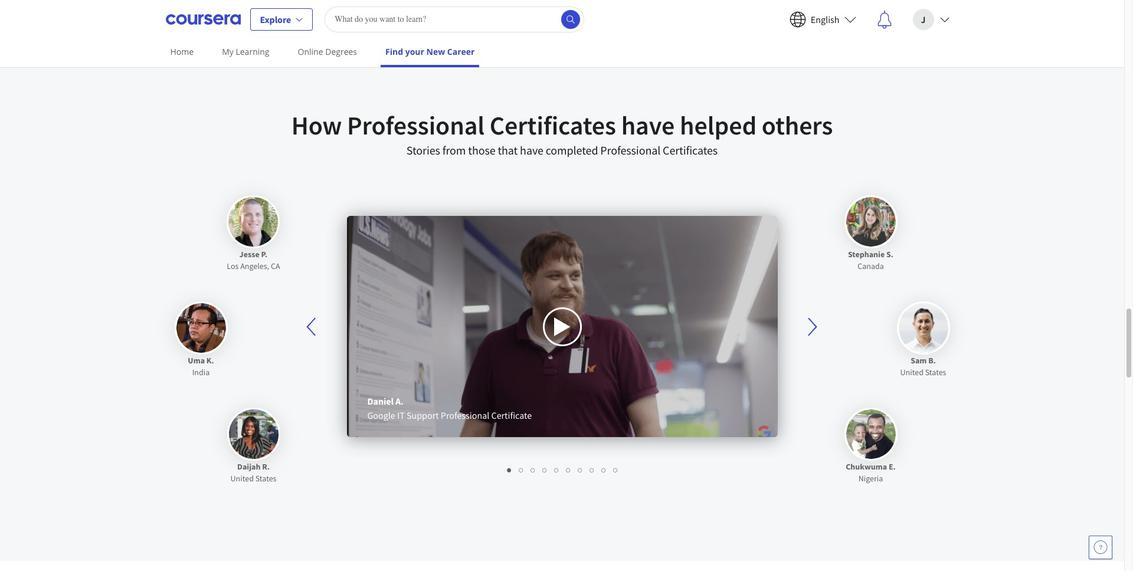 Task type: vqa. For each thing, say whether or not it's contained in the screenshot.
Development
no



Task type: describe. For each thing, give the bounding box(es) containing it.
k.
[[207, 356, 214, 366]]

india
[[192, 367, 210, 378]]

go to previous slide image
[[298, 313, 326, 341]]

how
[[291, 109, 342, 142]]

english button
[[780, 0, 866, 38]]

daniel
[[368, 396, 394, 408]]

english
[[811, 13, 840, 25]]

explore
[[260, 13, 291, 25]]

explore button
[[250, 8, 313, 30]]

daijah r. united states
[[231, 462, 277, 484]]

b.
[[929, 356, 936, 366]]

states for daijah r.
[[255, 474, 277, 484]]

my learning
[[222, 46, 270, 57]]

go to next slide image
[[799, 313, 826, 341]]

those
[[468, 143, 496, 158]]

0 horizontal spatial have
[[520, 143, 544, 158]]

j button
[[904, 0, 959, 38]]

j
[[921, 13, 926, 25]]

1 horizontal spatial have
[[621, 109, 675, 142]]

uma
[[188, 356, 205, 366]]

states for sam b.
[[926, 367, 947, 378]]

slides element
[[326, 464, 799, 476]]

find your new career
[[386, 46, 475, 57]]

los
[[227, 261, 239, 272]]

home link
[[166, 38, 198, 65]]

how professional certificates have helped others stories from those that have completed professional certificates
[[291, 109, 833, 158]]

find your new career link
[[381, 38, 480, 67]]

helped
[[680, 109, 757, 142]]

jesse p. los angeles, ca
[[227, 249, 280, 272]]

sam b. united states
[[901, 356, 947, 378]]

angeles,
[[240, 261, 269, 272]]

daijah
[[237, 462, 261, 472]]

from
[[443, 143, 466, 158]]

stories
[[407, 143, 440, 158]]

learning
[[236, 46, 270, 57]]

new
[[427, 46, 445, 57]]

0 horizontal spatial certificates
[[490, 109, 616, 142]]

nigeria
[[859, 474, 883, 484]]

a.
[[396, 396, 404, 408]]

stephanie
[[848, 249, 885, 260]]

r.
[[262, 462, 270, 472]]

my learning link
[[217, 38, 274, 65]]



Task type: locate. For each thing, give the bounding box(es) containing it.
online degrees
[[298, 46, 357, 57]]

0 vertical spatial united
[[901, 367, 924, 378]]

support
[[407, 410, 439, 422]]

united for sam
[[901, 367, 924, 378]]

s.
[[887, 249, 894, 260]]

that
[[498, 143, 518, 158]]

1 horizontal spatial united
[[901, 367, 924, 378]]

united down daijah
[[231, 474, 254, 484]]

states down r.
[[255, 474, 277, 484]]

states
[[926, 367, 947, 378], [255, 474, 277, 484]]

united inside the sam b. united states
[[901, 367, 924, 378]]

daniel a. google it support professional certificate
[[368, 396, 532, 422]]

sam
[[911, 356, 927, 366]]

certificates up completed
[[490, 109, 616, 142]]

professional inside daniel a. google it support professional certificate
[[441, 410, 490, 422]]

certificate
[[492, 410, 532, 422]]

have
[[621, 109, 675, 142], [520, 143, 544, 158]]

professional right completed
[[601, 143, 661, 158]]

find
[[386, 46, 403, 57]]

0 vertical spatial professional
[[347, 109, 485, 142]]

united inside daijah r. united states
[[231, 474, 254, 484]]

ca
[[271, 261, 280, 272]]

go to previous slide image
[[306, 318, 315, 336]]

chukwuma e. nigeria
[[846, 462, 896, 484]]

canada
[[858, 261, 884, 272]]

home
[[170, 46, 194, 57]]

chukwuma
[[846, 462, 887, 472]]

None search field
[[325, 6, 585, 32]]

1 horizontal spatial certificates
[[663, 143, 718, 158]]

career
[[447, 46, 475, 57]]

1 horizontal spatial states
[[926, 367, 947, 378]]

0 vertical spatial certificates
[[490, 109, 616, 142]]

coursera image
[[166, 10, 241, 29]]

completed
[[546, 143, 598, 158]]

professional right the support
[[441, 410, 490, 422]]

others
[[762, 109, 833, 142]]

certificates
[[490, 109, 616, 142], [663, 143, 718, 158]]

states inside the sam b. united states
[[926, 367, 947, 378]]

stephanie s. canada
[[848, 249, 894, 272]]

0 horizontal spatial states
[[255, 474, 277, 484]]

1 vertical spatial professional
[[601, 143, 661, 158]]

p.
[[261, 249, 268, 260]]

1 vertical spatial states
[[255, 474, 277, 484]]

e.
[[889, 462, 896, 472]]

certificates down helped
[[663, 143, 718, 158]]

states inside daijah r. united states
[[255, 474, 277, 484]]

2 vertical spatial professional
[[441, 410, 490, 422]]

professional
[[347, 109, 485, 142], [601, 143, 661, 158], [441, 410, 490, 422]]

1 vertical spatial certificates
[[663, 143, 718, 158]]

0 vertical spatial have
[[621, 109, 675, 142]]

online
[[298, 46, 323, 57]]

0 vertical spatial states
[[926, 367, 947, 378]]

0 horizontal spatial united
[[231, 474, 254, 484]]

help center image
[[1094, 541, 1108, 555]]

it
[[397, 410, 405, 422]]

What do you want to learn? text field
[[325, 6, 585, 32]]

online degrees link
[[293, 38, 362, 65]]

1 vertical spatial united
[[231, 474, 254, 484]]

filled play image
[[553, 316, 572, 338]]

united
[[901, 367, 924, 378], [231, 474, 254, 484]]

professional up stories
[[347, 109, 485, 142]]

united down sam
[[901, 367, 924, 378]]

1 vertical spatial have
[[520, 143, 544, 158]]

your
[[405, 46, 424, 57]]

states down the b.
[[926, 367, 947, 378]]

united for daijah
[[231, 474, 254, 484]]

degrees
[[325, 46, 357, 57]]

my
[[222, 46, 234, 57]]

google
[[368, 410, 395, 422]]

jesse
[[239, 249, 260, 260]]

uma k. india
[[188, 356, 214, 378]]



